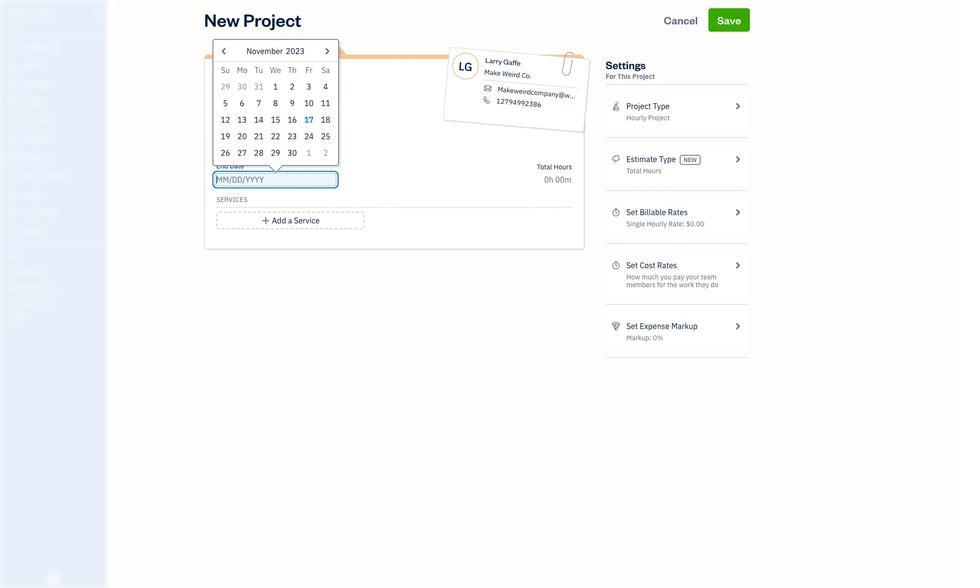 Task type: locate. For each thing, give the bounding box(es) containing it.
28
[[254, 148, 264, 158]]

project type
[[627, 101, 670, 111]]

chevronright image
[[734, 100, 743, 112], [734, 207, 743, 218], [734, 260, 743, 272], [734, 321, 743, 333]]

project up hourly project
[[627, 101, 651, 111]]

total up hourly budget text box
[[537, 163, 552, 172]]

0 horizontal spatial total hours
[[537, 163, 572, 172]]

set up 'single'
[[627, 208, 638, 217]]

total hours down estimate
[[627, 167, 662, 176]]

work
[[679, 281, 694, 290]]

4 button
[[318, 79, 334, 95]]

timer image
[[6, 172, 18, 182]]

12 button
[[217, 112, 234, 128]]

lg
[[458, 58, 473, 75]]

co.
[[522, 71, 532, 81]]

9 button
[[284, 95, 301, 112]]

markup:
[[627, 334, 652, 343]]

1 vertical spatial 2
[[324, 148, 328, 158]]

hourly project
[[627, 114, 670, 122]]

apps image
[[7, 253, 104, 260]]

client image
[[6, 61, 18, 71]]

total
[[537, 163, 552, 172], [627, 167, 642, 176]]

1 set from the top
[[627, 208, 638, 217]]

set expense markup
[[627, 322, 698, 332]]

12
[[221, 115, 230, 125]]

your
[[686, 273, 700, 282]]

0 vertical spatial rates
[[668, 208, 688, 217]]

main element
[[0, 0, 132, 589]]

1 up 8
[[273, 82, 278, 92]]

1 horizontal spatial 1 button
[[301, 145, 318, 161]]

team members
[[220, 74, 268, 83]]

report image
[[6, 228, 18, 237]]

26
[[221, 148, 230, 158]]

team
[[220, 74, 237, 83]]

add a service
[[272, 216, 320, 226]]

2 timetracking image from the top
[[612, 260, 621, 272]]

they
[[696, 281, 709, 290]]

we
[[270, 65, 281, 75]]

timetracking image left 'cost'
[[612, 260, 621, 272]]

set
[[627, 208, 638, 217], [627, 261, 638, 271], [627, 322, 638, 332]]

0 horizontal spatial hours
[[554, 163, 572, 172]]

10 button
[[301, 95, 318, 112]]

19
[[221, 132, 230, 141]]

19 button
[[217, 128, 234, 145]]

project up november 2023
[[243, 8, 302, 31]]

larry gaffe make weird co.
[[484, 56, 532, 81]]

0 vertical spatial timetracking image
[[612, 207, 621, 218]]

grid
[[217, 62, 334, 161]]

23 button
[[284, 128, 301, 145]]

1 vertical spatial timetracking image
[[612, 260, 621, 272]]

hourly
[[627, 114, 647, 122], [647, 220, 667, 229]]

end date
[[216, 162, 244, 171]]

30
[[238, 82, 247, 92], [288, 148, 297, 158]]

0 vertical spatial type
[[653, 101, 670, 111]]

hourly down 'project type'
[[627, 114, 647, 122]]

save
[[718, 13, 742, 27]]

17
[[304, 115, 314, 125]]

3
[[307, 82, 311, 92]]

cancel
[[664, 13, 698, 27]]

1 timetracking image from the top
[[612, 207, 621, 218]]

sa
[[322, 65, 330, 75]]

1 down the 24
[[307, 148, 311, 158]]

1 vertical spatial type
[[660, 155, 676, 164]]

1 vertical spatial 29 button
[[267, 145, 284, 161]]

1 for the 1 'button' to the top
[[273, 82, 278, 92]]

do
[[711, 281, 719, 290]]

29 button down "su"
[[217, 79, 234, 95]]

0 horizontal spatial 1
[[273, 82, 278, 92]]

30 right add team member image
[[238, 82, 247, 92]]

markup
[[672, 322, 698, 332]]

1 horizontal spatial total hours
[[627, 167, 662, 176]]

0 vertical spatial 2
[[290, 82, 295, 92]]

1 vertical spatial 30
[[288, 148, 297, 158]]

29 button down 22
[[267, 145, 284, 161]]

estimate type
[[627, 155, 676, 164]]

payment image
[[6, 117, 18, 126]]

turtle
[[8, 9, 36, 19]]

21 button
[[251, 128, 267, 145]]

set up how
[[627, 261, 638, 271]]

0 vertical spatial 2 button
[[284, 79, 301, 95]]

1 vertical spatial 1
[[307, 148, 311, 158]]

21
[[254, 132, 264, 141]]

30 down 23 on the left top
[[288, 148, 297, 158]]

how much you pay your team members for the work they do
[[627, 273, 719, 290]]

30 for the bottommost 30 "button"
[[288, 148, 297, 158]]

cancel button
[[655, 8, 707, 32]]

2 up 9 on the left
[[290, 82, 295, 92]]

project image
[[6, 154, 18, 163]]

1 vertical spatial set
[[627, 261, 638, 271]]

team members image
[[7, 268, 104, 276]]

settings image
[[7, 315, 104, 323]]

5
[[223, 98, 228, 108]]

envelope image
[[483, 84, 493, 93]]

3 set from the top
[[627, 322, 638, 332]]

services
[[216, 196, 248, 204]]

timetracking image for set cost rates
[[612, 260, 621, 272]]

0 horizontal spatial hourly
[[627, 114, 647, 122]]

project right this
[[633, 72, 655, 81]]

29 button
[[217, 79, 234, 95], [267, 145, 284, 161]]

1 vertical spatial 1 button
[[301, 145, 318, 161]]

set for set expense markup
[[627, 322, 638, 332]]

1 vertical spatial 29
[[271, 148, 280, 158]]

1 vertical spatial 2 button
[[318, 145, 334, 161]]

18 button
[[318, 112, 334, 128]]

type
[[653, 101, 670, 111], [660, 155, 676, 164]]

30 button
[[234, 79, 251, 95], [284, 145, 301, 161]]

rates up rate
[[668, 208, 688, 217]]

5 button
[[217, 95, 234, 112]]

0 vertical spatial 29
[[221, 82, 230, 92]]

4 chevronright image from the top
[[734, 321, 743, 333]]

hourly down "set billable rates"
[[647, 220, 667, 229]]

0 vertical spatial 30 button
[[234, 79, 251, 95]]

1 vertical spatial rates
[[658, 261, 678, 271]]

set up markup:
[[627, 322, 638, 332]]

1 chevronright image from the top
[[734, 100, 743, 112]]

8
[[273, 98, 278, 108]]

12794992386
[[496, 97, 542, 109]]

set for set billable rates
[[627, 208, 638, 217]]

project down 'project type'
[[649, 114, 670, 122]]

29 down 22
[[271, 148, 280, 158]]

hours up hourly budget text box
[[554, 163, 572, 172]]

0 vertical spatial set
[[627, 208, 638, 217]]

2
[[290, 82, 295, 92], [324, 148, 328, 158]]

0 vertical spatial 29 button
[[217, 79, 234, 95]]

24
[[304, 132, 314, 141]]

0 horizontal spatial 1 button
[[267, 79, 284, 95]]

1 horizontal spatial 30
[[288, 148, 297, 158]]

make
[[484, 68, 501, 78]]

total hours up hourly budget text box
[[537, 163, 572, 172]]

20 button
[[234, 128, 251, 145]]

0 vertical spatial 1
[[273, 82, 278, 92]]

0 horizontal spatial 2
[[290, 82, 295, 92]]

1 button
[[267, 79, 284, 95], [301, 145, 318, 161]]

hours down estimate type on the top of page
[[644, 167, 662, 176]]

1 horizontal spatial hourly
[[647, 220, 667, 229]]

0 horizontal spatial 30
[[238, 82, 247, 92]]

1 button down the 24
[[301, 145, 318, 161]]

24 button
[[301, 128, 318, 145]]

type up hourly project
[[653, 101, 670, 111]]

2 vertical spatial set
[[627, 322, 638, 332]]

save button
[[709, 8, 750, 32]]

3 chevronright image from the top
[[734, 260, 743, 272]]

2 down 25
[[324, 148, 328, 158]]

0 vertical spatial 30
[[238, 82, 247, 92]]

Project Description text field
[[216, 144, 485, 156]]

rates up "you"
[[658, 261, 678, 271]]

timetracking image
[[612, 207, 621, 218], [612, 260, 621, 272]]

mo
[[237, 65, 248, 75]]

gaffe
[[503, 57, 521, 68]]

type left new
[[660, 155, 676, 164]]

16 button
[[284, 112, 301, 128]]

timetracking image left billable
[[612, 207, 621, 218]]

2 chevronright image from the top
[[734, 207, 743, 218]]

1 horizontal spatial 1
[[307, 148, 311, 158]]

1 horizontal spatial 30 button
[[284, 145, 301, 161]]

22 button
[[267, 128, 284, 145]]

29 up the 5
[[221, 82, 230, 92]]

add team member image
[[226, 90, 235, 102]]

plus image
[[261, 215, 270, 227]]

2 for the left 2 button
[[290, 82, 295, 92]]

14
[[254, 115, 264, 125]]

type for project type
[[653, 101, 670, 111]]

total down estimate
[[627, 167, 642, 176]]

2 button down 25
[[318, 145, 334, 161]]

1 button down we
[[267, 79, 284, 95]]

dashboard image
[[6, 42, 18, 52]]

set cost rates
[[627, 261, 678, 271]]

15 button
[[267, 112, 284, 128]]

2 set from the top
[[627, 261, 638, 271]]

su
[[221, 65, 230, 75]]

2 button down th
[[284, 79, 301, 95]]

1 horizontal spatial 2
[[324, 148, 328, 158]]

16
[[288, 115, 297, 125]]



Task type: vqa. For each thing, say whether or not it's contained in the screenshot.


Task type: describe. For each thing, give the bounding box(es) containing it.
new
[[684, 156, 697, 164]]

0 horizontal spatial 29
[[221, 82, 230, 92]]

grid containing su
[[217, 62, 334, 161]]

10
[[304, 98, 314, 108]]

27
[[238, 148, 247, 158]]

new project
[[204, 8, 302, 31]]

11 button
[[318, 95, 334, 112]]

projects image
[[612, 100, 621, 112]]

1 horizontal spatial 29 button
[[267, 145, 284, 161]]

1 vertical spatial 30 button
[[284, 145, 301, 161]]

for
[[658, 281, 666, 290]]

Project Name text field
[[216, 118, 485, 137]]

20
[[238, 132, 247, 141]]

invoice image
[[6, 98, 18, 108]]

Hourly Budget text field
[[545, 175, 572, 185]]

0 horizontal spatial total
[[537, 163, 552, 172]]

2 for right 2 button
[[324, 148, 328, 158]]

3 button
[[301, 79, 318, 95]]

money image
[[6, 191, 18, 200]]

expense image
[[6, 135, 18, 145]]

0 vertical spatial hourly
[[627, 114, 647, 122]]

0%
[[653, 334, 664, 343]]

type for estimate type
[[660, 155, 676, 164]]

a
[[288, 216, 292, 226]]

chevronright image
[[734, 154, 743, 165]]

markup: 0%
[[627, 334, 664, 343]]

single hourly rate : $0.00
[[627, 220, 705, 229]]

End date in  format text field
[[216, 175, 335, 185]]

7
[[257, 98, 261, 108]]

14 button
[[251, 112, 267, 128]]

chevronright image for project type
[[734, 100, 743, 112]]

members
[[627, 281, 656, 290]]

$0.00
[[687, 220, 705, 229]]

members
[[239, 74, 268, 83]]

estimates image
[[612, 154, 621, 165]]

25
[[321, 132, 331, 141]]

1 horizontal spatial 2 button
[[318, 145, 334, 161]]

jp
[[270, 91, 280, 101]]

22
[[271, 132, 280, 141]]

23
[[288, 132, 297, 141]]

31
[[254, 82, 264, 92]]

expenses image
[[612, 321, 621, 333]]

weird
[[502, 69, 521, 80]]

4
[[324, 82, 328, 92]]

13
[[238, 115, 247, 125]]

pay
[[674, 273, 685, 282]]

27 button
[[234, 145, 251, 161]]

items and services image
[[7, 284, 104, 292]]

add
[[272, 216, 286, 226]]

rates for set billable rates
[[668, 208, 688, 217]]

freshbooks image
[[46, 573, 61, 585]]

set for set cost rates
[[627, 261, 638, 271]]

timetracking image for set billable rates
[[612, 207, 621, 218]]

25 button
[[318, 128, 334, 145]]

1 horizontal spatial 29
[[271, 148, 280, 158]]

phone image
[[482, 96, 492, 104]]

inc
[[38, 9, 51, 19]]

project inside settings for this project
[[633, 72, 655, 81]]

chevronright image for set expense markup
[[734, 321, 743, 333]]

1 horizontal spatial hours
[[644, 167, 662, 176]]

8 button
[[267, 95, 284, 112]]

set billable rates
[[627, 208, 688, 217]]

add a service button
[[216, 212, 365, 230]]

billable
[[640, 208, 666, 217]]

fr
[[306, 65, 313, 75]]

single
[[627, 220, 645, 229]]

15
[[271, 115, 280, 125]]

6 button
[[234, 95, 251, 112]]

17 button
[[301, 112, 318, 128]]

settings
[[606, 58, 646, 72]]

0 horizontal spatial 30 button
[[234, 79, 251, 95]]

estimate image
[[6, 79, 18, 89]]

turtle inc owner
[[8, 9, 51, 27]]

settings for this project
[[606, 58, 655, 81]]

:
[[683, 220, 685, 229]]

end
[[216, 162, 228, 171]]

chevronright image for set billable rates
[[734, 207, 743, 218]]

1 for rightmost the 1 'button'
[[307, 148, 311, 158]]

0 horizontal spatial 2 button
[[284, 79, 301, 95]]

0 vertical spatial 1 button
[[267, 79, 284, 95]]

bank connections image
[[7, 299, 104, 307]]

larry
[[485, 56, 503, 66]]

rates for set cost rates
[[658, 261, 678, 271]]

chart image
[[6, 209, 18, 219]]

the
[[668, 281, 678, 290]]

13 button
[[234, 112, 251, 128]]

much
[[642, 273, 659, 282]]

th
[[288, 65, 297, 75]]

tu
[[255, 65, 263, 75]]

new
[[204, 8, 240, 31]]

6
[[240, 98, 245, 108]]

0 horizontal spatial 29 button
[[217, 79, 234, 95]]

9
[[290, 98, 295, 108]]

1 horizontal spatial total
[[627, 167, 642, 176]]

18
[[321, 115, 331, 125]]

this
[[618, 72, 631, 81]]

makeweirdcompany@weird.co
[[497, 85, 591, 102]]

estimate
[[627, 155, 658, 164]]

11
[[321, 98, 331, 108]]

chevronright image for set cost rates
[[734, 260, 743, 272]]

1 vertical spatial hourly
[[647, 220, 667, 229]]

how
[[627, 273, 641, 282]]

you
[[661, 273, 672, 282]]

30 for the left 30 "button"
[[238, 82, 247, 92]]

31 button
[[251, 79, 267, 95]]

26 button
[[217, 145, 234, 161]]

owner
[[8, 20, 26, 27]]

for
[[606, 72, 616, 81]]

7 button
[[251, 95, 267, 112]]

november
[[247, 46, 283, 56]]

team
[[701, 273, 717, 282]]



